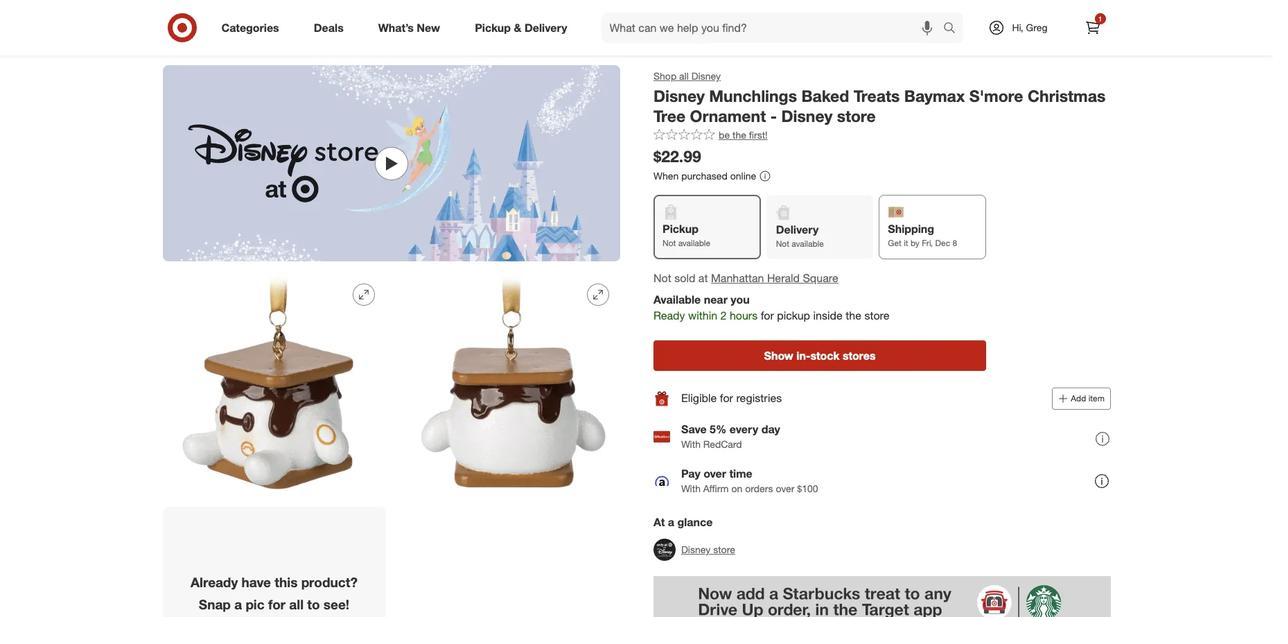 Task type: vqa. For each thing, say whether or not it's contained in the screenshot.
the top all
yes



Task type: describe. For each thing, give the bounding box(es) containing it.
pickup
[[777, 309, 810, 322]]

&
[[514, 21, 522, 34]]

hi,
[[1013, 21, 1024, 33]]

show in-stock stores
[[764, 349, 876, 363]]

already have this product? snap a pic for all to see!
[[191, 574, 358, 612]]

save
[[681, 423, 707, 436]]

stock
[[810, 349, 840, 363]]

at
[[698, 271, 708, 285]]

what's new
[[378, 21, 440, 34]]

stores
[[843, 349, 876, 363]]

pay over time with affirm on orders over $100
[[681, 467, 818, 495]]

sold
[[674, 271, 695, 285]]

with inside save 5% every day with redcard
[[681, 438, 701, 450]]

0 vertical spatial delivery
[[525, 21, 568, 34]]

delivery not available
[[776, 223, 824, 249]]

store inside shop all disney disney munchlings baked treats baymax s'more christmas tree ornament - disney store
[[837, 106, 876, 125]]

be
[[719, 129, 730, 141]]

2
[[720, 309, 727, 322]]

disney inside button
[[681, 543, 711, 555]]

save 5% every day with redcard
[[681, 423, 780, 450]]

see!
[[324, 596, 350, 612]]

on
[[731, 483, 742, 495]]

disney store
[[681, 543, 735, 555]]

baked
[[801, 86, 849, 105]]

christmas
[[1028, 86, 1106, 105]]

0 horizontal spatial over
[[704, 467, 726, 481]]

when
[[653, 170, 679, 182]]

pic
[[246, 596, 265, 612]]

pickup for not
[[663, 222, 698, 236]]

treats
[[854, 86, 900, 105]]

disney munchlings baked treats baymax s&#39;more christmas tree ornament - disney store, 1 of 5 image
[[163, 0, 620, 54]]

1 vertical spatial over
[[776, 483, 794, 495]]

get
[[888, 238, 902, 248]]

0 vertical spatial a
[[668, 515, 674, 529]]

eligible
[[681, 391, 717, 405]]

manhattan herald square button
[[711, 271, 838, 286]]

what's new link
[[367, 12, 458, 43]]

you
[[731, 293, 750, 307]]

in-
[[797, 349, 810, 363]]

already
[[191, 574, 238, 590]]

at
[[653, 515, 665, 529]]

hours
[[730, 309, 758, 322]]

available
[[653, 293, 701, 307]]

purchased
[[681, 170, 728, 182]]

within
[[688, 309, 717, 322]]

pickup & delivery link
[[463, 12, 585, 43]]

when purchased online
[[653, 170, 756, 182]]

disney munchlings baked treats baymax s&#39;more christmas tree ornament - disney store, 3 of 5 image
[[163, 273, 386, 496]]

eligible for registries
[[681, 391, 782, 405]]

at a glance
[[653, 515, 713, 529]]

munchlings
[[709, 86, 797, 105]]

show
[[764, 349, 793, 363]]

fri,
[[922, 238, 933, 248]]

new
[[417, 21, 440, 34]]

store inside disney store button
[[713, 543, 735, 555]]

8
[[953, 238, 957, 248]]

disney down baked
[[781, 106, 833, 125]]

shop all disney disney munchlings baked treats baymax s'more christmas tree ornament - disney store
[[653, 70, 1106, 125]]

disney right shop
[[691, 70, 721, 82]]

add item
[[1071, 393, 1105, 403]]

disney up tree
[[653, 86, 705, 105]]

near
[[704, 293, 728, 307]]

search button
[[937, 12, 970, 46]]

disney munchlings baked treats baymax s&#39;more christmas tree ornament - disney store, 4 of 5 image
[[397, 273, 620, 496]]

shop
[[653, 70, 677, 82]]

s'more
[[970, 86, 1023, 105]]

be the first!
[[719, 129, 768, 141]]

time
[[729, 467, 752, 481]]

advertisement region
[[653, 576, 1111, 617]]

ornament
[[690, 106, 766, 125]]

day
[[761, 423, 780, 436]]

not for pickup
[[663, 238, 676, 248]]

herald
[[767, 271, 800, 285]]



Task type: locate. For each thing, give the bounding box(es) containing it.
1 horizontal spatial the
[[846, 309, 861, 322]]

pickup up sold
[[663, 222, 698, 236]]

0 vertical spatial over
[[704, 467, 726, 481]]

search
[[937, 22, 970, 36]]

0 vertical spatial pickup
[[475, 21, 511, 34]]

delivery right &
[[525, 21, 568, 34]]

for for already have this product?
[[268, 596, 286, 612]]

all
[[679, 70, 689, 82], [289, 596, 304, 612]]

1 vertical spatial the
[[846, 309, 861, 322]]

2 with from the top
[[681, 483, 701, 495]]

available near you ready within 2 hours for pickup inside the store
[[653, 293, 890, 322]]

disney
[[691, 70, 721, 82], [653, 86, 705, 105], [781, 106, 833, 125], [681, 543, 711, 555]]

1 horizontal spatial delivery
[[776, 223, 819, 237]]

delivery inside delivery not available
[[776, 223, 819, 237]]

snap
[[199, 596, 231, 612]]

0 vertical spatial store
[[837, 106, 876, 125]]

ready
[[653, 309, 685, 322]]

1 link
[[1078, 12, 1108, 43]]

disney down glance
[[681, 543, 711, 555]]

deals link
[[302, 12, 361, 43]]

store down treats
[[837, 106, 876, 125]]

0 vertical spatial the
[[733, 129, 746, 141]]

pickup left &
[[475, 21, 511, 34]]

deals
[[314, 21, 344, 34]]

0 vertical spatial for
[[761, 309, 774, 322]]

all inside shop all disney disney munchlings baked treats baymax s'more christmas tree ornament - disney store
[[679, 70, 689, 82]]

registries
[[736, 391, 782, 405]]

store down affirm
[[713, 543, 735, 555]]

redcard
[[703, 438, 742, 450]]

available
[[678, 238, 710, 248], [792, 239, 824, 249]]

all left to
[[289, 596, 304, 612]]

1
[[1099, 15, 1103, 23]]

store
[[837, 106, 876, 125], [865, 309, 890, 322], [713, 543, 735, 555]]

0 horizontal spatial for
[[268, 596, 286, 612]]

to
[[307, 596, 320, 612]]

a right at
[[668, 515, 674, 529]]

$100
[[797, 483, 818, 495]]

store inside available near you ready within 2 hours for pickup inside the store
[[865, 309, 890, 322]]

online
[[730, 170, 756, 182]]

inside
[[813, 309, 843, 322]]

first!
[[749, 129, 768, 141]]

2 vertical spatial for
[[268, 596, 286, 612]]

0 horizontal spatial all
[[289, 596, 304, 612]]

product?
[[301, 574, 358, 590]]

baymax
[[904, 86, 965, 105]]

1 vertical spatial pickup
[[663, 222, 698, 236]]

not sold at manhattan herald square
[[653, 271, 838, 285]]

delivery up herald at the top right of the page
[[776, 223, 819, 237]]

categories link
[[210, 12, 297, 43]]

pickup inside pickup not available
[[663, 222, 698, 236]]

dec
[[935, 238, 950, 248]]

1 horizontal spatial pickup
[[663, 222, 698, 236]]

What can we help you find? suggestions appear below search field
[[602, 12, 947, 43]]

available up at
[[678, 238, 710, 248]]

a inside "already have this product? snap a pic for all to see!"
[[234, 596, 242, 612]]

2 horizontal spatial for
[[761, 309, 774, 322]]

2 vertical spatial store
[[713, 543, 735, 555]]

pay
[[681, 467, 700, 481]]

a left pic
[[234, 596, 242, 612]]

this
[[275, 574, 298, 590]]

a
[[668, 515, 674, 529], [234, 596, 242, 612]]

not up herald at the top right of the page
[[776, 239, 789, 249]]

for right hours
[[761, 309, 774, 322]]

1 vertical spatial delivery
[[776, 223, 819, 237]]

for right pic
[[268, 596, 286, 612]]

add
[[1071, 393, 1086, 403]]

$22.99
[[653, 147, 701, 166]]

available for delivery
[[792, 239, 824, 249]]

available up square
[[792, 239, 824, 249]]

disney munchlings baked treats baymax s&#39;more christmas tree ornament - disney store, 2 of 5, play video image
[[163, 65, 620, 262]]

all inside "already have this product? snap a pic for all to see!"
[[289, 596, 304, 612]]

0 horizontal spatial a
[[234, 596, 242, 612]]

delivery
[[525, 21, 568, 34], [776, 223, 819, 237]]

for inside "already have this product? snap a pic for all to see!"
[[268, 596, 286, 612]]

-
[[770, 106, 777, 125]]

orders
[[745, 483, 773, 495]]

for for available near you
[[761, 309, 774, 322]]

all right shop
[[679, 70, 689, 82]]

0 horizontal spatial the
[[733, 129, 746, 141]]

0 vertical spatial with
[[681, 438, 701, 450]]

have
[[242, 574, 271, 590]]

0 horizontal spatial pickup
[[475, 21, 511, 34]]

1 horizontal spatial a
[[668, 515, 674, 529]]

not for delivery
[[776, 239, 789, 249]]

for right eligible
[[720, 391, 733, 405]]

1 vertical spatial a
[[234, 596, 242, 612]]

1 vertical spatial with
[[681, 483, 701, 495]]

add item button
[[1052, 387, 1111, 410]]

not inside delivery not available
[[776, 239, 789, 249]]

1 vertical spatial store
[[865, 309, 890, 322]]

with inside the pay over time with affirm on orders over $100
[[681, 483, 701, 495]]

pickup
[[475, 21, 511, 34], [663, 222, 698, 236]]

the right be
[[733, 129, 746, 141]]

pickup not available
[[663, 222, 710, 248]]

with down "save"
[[681, 438, 701, 450]]

available inside delivery not available
[[792, 239, 824, 249]]

the inside available near you ready within 2 hours for pickup inside the store
[[846, 309, 861, 322]]

over up affirm
[[704, 467, 726, 481]]

1 vertical spatial all
[[289, 596, 304, 612]]

what's
[[378, 21, 414, 34]]

1 vertical spatial for
[[720, 391, 733, 405]]

0 horizontal spatial available
[[678, 238, 710, 248]]

the right "inside"
[[846, 309, 861, 322]]

available inside pickup not available
[[678, 238, 710, 248]]

shipping
[[888, 222, 934, 236]]

it
[[904, 238, 908, 248]]

5%
[[710, 423, 727, 436]]

disney store button
[[653, 534, 735, 565]]

hi, greg
[[1013, 21, 1048, 33]]

manhattan
[[711, 271, 764, 285]]

not left sold
[[653, 271, 671, 285]]

1 horizontal spatial over
[[776, 483, 794, 495]]

1 horizontal spatial for
[[720, 391, 733, 405]]

tree
[[653, 106, 686, 125]]

0 horizontal spatial delivery
[[525, 21, 568, 34]]

square
[[803, 271, 838, 285]]

1 with from the top
[[681, 438, 701, 450]]

pickup for &
[[475, 21, 511, 34]]

available for pickup
[[678, 238, 710, 248]]

over left "$100"
[[776, 483, 794, 495]]

greg
[[1027, 21, 1048, 33]]

not up sold
[[663, 238, 676, 248]]

pickup & delivery
[[475, 21, 568, 34]]

categories
[[222, 21, 279, 34]]

for inside available near you ready within 2 hours for pickup inside the store
[[761, 309, 774, 322]]

every
[[730, 423, 758, 436]]

store up the 'stores'
[[865, 309, 890, 322]]

not inside pickup not available
[[663, 238, 676, 248]]

show in-stock stores button
[[653, 340, 986, 371]]

be the first! link
[[653, 129, 768, 142]]

glance
[[677, 515, 713, 529]]

with down the pay
[[681, 483, 701, 495]]

1 horizontal spatial all
[[679, 70, 689, 82]]

by
[[911, 238, 920, 248]]

item
[[1089, 393, 1105, 403]]

the
[[733, 129, 746, 141], [846, 309, 861, 322]]

0 vertical spatial all
[[679, 70, 689, 82]]

shipping get it by fri, dec 8
[[888, 222, 957, 248]]

1 horizontal spatial available
[[792, 239, 824, 249]]



